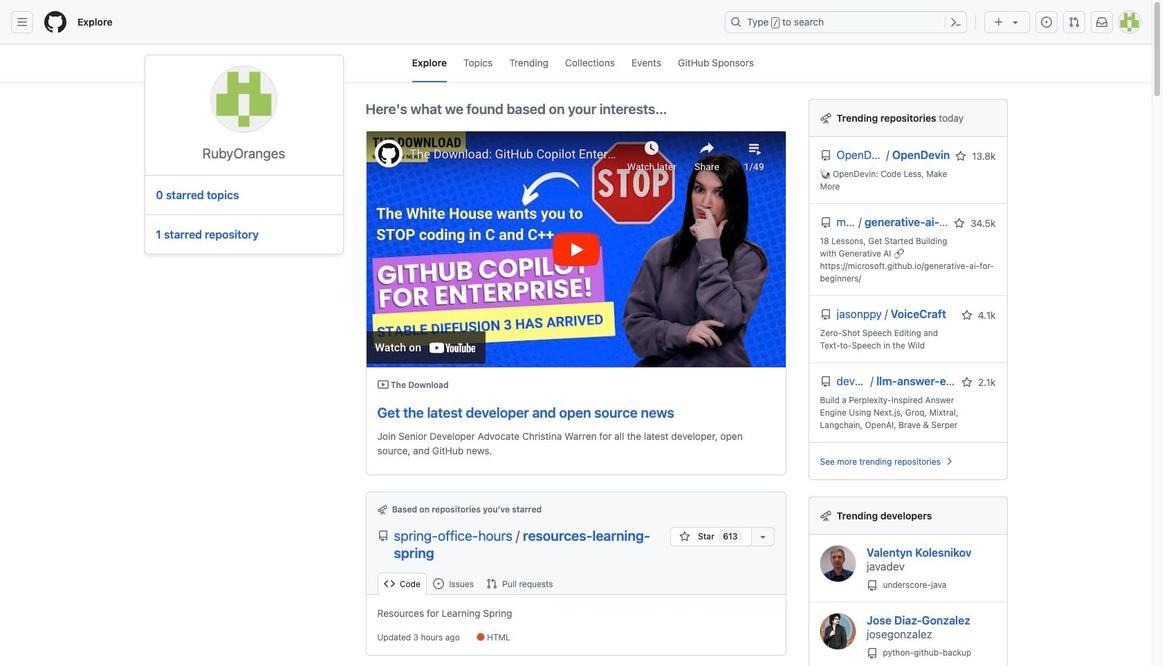 Task type: locate. For each thing, give the bounding box(es) containing it.
star image
[[956, 151, 967, 162], [962, 310, 973, 321], [962, 377, 973, 388], [679, 531, 691, 542]]

1 vertical spatial these results are generated by github computers element
[[820, 509, 832, 523]]

issue opened image right code icon
[[433, 578, 444, 590]]

homepage image
[[44, 11, 66, 33]]

0 vertical spatial git pull request image
[[1069, 17, 1080, 28]]

1 vertical spatial issue opened image
[[433, 578, 444, 590]]

@javadev image
[[820, 546, 856, 582]]

613 users starred this repository element
[[719, 530, 743, 544]]

these results are generated by github computers element
[[820, 111, 832, 125], [820, 509, 832, 523]]

code image
[[384, 578, 395, 590]]

0 vertical spatial these results are generated by github computers element
[[820, 111, 832, 125]]

0 horizontal spatial git pull request image
[[486, 578, 498, 590]]

1 vertical spatial git pull request image
[[486, 578, 498, 590]]

1 horizontal spatial git pull request image
[[1069, 17, 1080, 28]]

notifications image
[[1097, 17, 1108, 28]]

repo image
[[820, 217, 832, 228], [820, 376, 832, 388], [867, 581, 878, 592]]

0 vertical spatial issue opened image
[[1042, 17, 1053, 28]]

repo image
[[820, 150, 832, 161], [820, 309, 832, 320], [378, 531, 389, 542], [867, 648, 878, 659]]

1 horizontal spatial issue opened image
[[1042, 17, 1053, 28]]

issue opened image
[[1042, 17, 1053, 28], [433, 578, 444, 590]]

these results are generated by github computers image
[[820, 511, 832, 522]]

issue opened image right triangle down icon at right
[[1042, 17, 1053, 28]]

star image
[[954, 218, 966, 229]]

git pull request image
[[1069, 17, 1080, 28], [486, 578, 498, 590]]

this recommendation was generated by github computers element
[[378, 504, 392, 515]]

command palette image
[[951, 17, 962, 28]]



Task type: vqa. For each thing, say whether or not it's contained in the screenshot.
the bottom */
no



Task type: describe. For each thing, give the bounding box(es) containing it.
0 vertical spatial repo image
[[820, 217, 832, 228]]

2 vertical spatial repo image
[[867, 581, 878, 592]]

this recommendation was generated by github computers image
[[378, 505, 387, 515]]

2 these results are generated by github computers element from the top
[[820, 509, 832, 523]]

1 vertical spatial repo image
[[820, 376, 832, 388]]

1 these results are generated by github computers element from the top
[[820, 111, 832, 125]]

chevron right image
[[944, 456, 955, 467]]

these results are generated by github computers image
[[820, 113, 832, 124]]

git pull request image for the leftmost the issue opened image
[[486, 578, 498, 590]]

video image
[[378, 379, 389, 390]]

@rubyoranges image
[[211, 66, 277, 132]]

plus image
[[994, 17, 1005, 28]]

0 horizontal spatial issue opened image
[[433, 578, 444, 590]]

@josegonzalez image
[[820, 614, 856, 650]]

add this repository to a list image
[[757, 531, 769, 542]]

git pull request image for right the issue opened image
[[1069, 17, 1080, 28]]

triangle down image
[[1010, 17, 1021, 28]]



